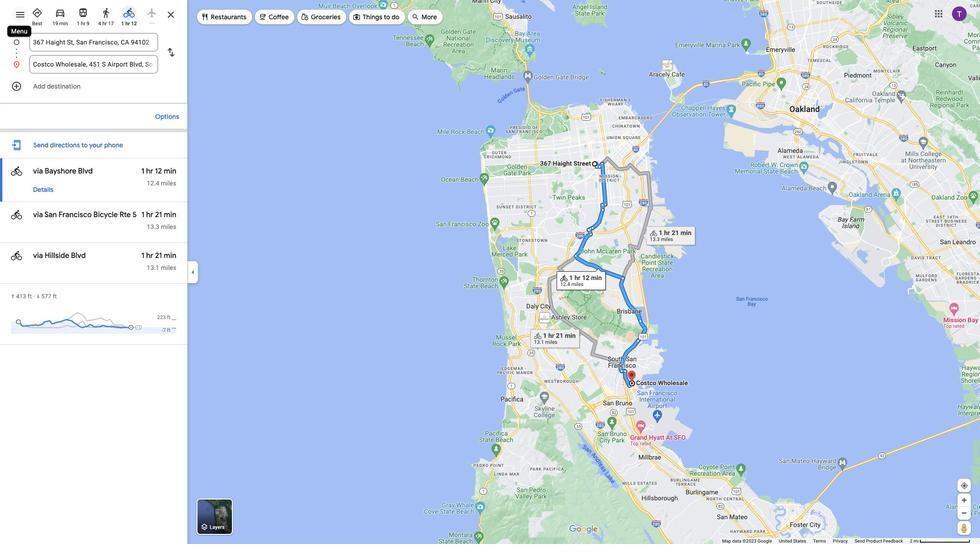 Task type: describe. For each thing, give the bounding box(es) containing it.
best travel modes image
[[32, 7, 43, 18]]

1 for san francisco bicycle rte 5
[[141, 210, 144, 220]]

cycling image for via bayshore blvd
[[11, 165, 22, 178]]

footer inside google maps element
[[722, 538, 910, 544]]

223 ft
[[157, 315, 170, 321]]

12 for 1 hr 12 min 12.4 miles
[[155, 167, 162, 176]]


[[201, 12, 209, 22]]

Starting point 367 Haight St, San Francisco, CA 94102 field
[[33, 37, 154, 48]]

privacy button
[[833, 538, 848, 544]]

your
[[89, 141, 103, 149]]

2 mi
[[910, 539, 919, 544]]

min for hillside blvd
[[164, 251, 176, 260]]

413 ft ·
[[16, 293, 36, 300]]

terms button
[[813, 538, 826, 544]]

send directions to your phone
[[33, 141, 123, 149]]

bicycle
[[93, 210, 118, 220]]

Best radio
[[28, 4, 47, 27]]

1 inside option
[[77, 21, 80, 27]]

1 list item from the top
[[0, 33, 187, 62]]

5
[[133, 210, 137, 220]]

none field destination costco wholesale, 451 s airport blvd, south san francisco, ca 94080
[[33, 55, 154, 74]]


[[301, 12, 309, 22]]

min for san francisco bicycle rte 5
[[164, 210, 176, 220]]

show street view coverage image
[[958, 521, 971, 535]]

 groceries
[[301, 12, 341, 22]]

directions
[[50, 141, 80, 149]]

413 ft
[[16, 293, 32, 300]]

directions main content
[[0, 0, 187, 544]]

cycling image inside 1 hr 12 radio
[[124, 7, 135, 18]]

united
[[779, 539, 792, 544]]

miles for bayshore blvd
[[161, 180, 176, 187]]

miles for san francisco bicycle rte 5
[[161, 223, 176, 231]]

9
[[87, 21, 89, 27]]

reverse starting point and destination image
[[165, 47, 176, 58]]

details button
[[28, 181, 58, 198]]

states
[[793, 539, 807, 544]]

google
[[758, 539, 772, 544]]

mi
[[914, 539, 919, 544]]

-
[[162, 328, 163, 334]]

·
[[33, 293, 35, 300]]

 coffee
[[258, 12, 289, 22]]

hr for 1 hr 21 min 13.1 miles
[[146, 251, 153, 260]]

1 hr 21 min 13.1 miles
[[141, 251, 176, 272]]

driving image
[[55, 7, 66, 18]]

13.1
[[147, 264, 159, 272]]

google maps element
[[0, 0, 980, 544]]

2 list item from the top
[[0, 55, 187, 74]]

©2023
[[743, 539, 757, 544]]

 things to do
[[353, 12, 400, 22]]

options button
[[151, 108, 184, 125]]

hr for 4 hr 17
[[102, 21, 107, 27]]

united states
[[779, 539, 807, 544]]

rte
[[120, 210, 131, 220]]


[[412, 12, 420, 22]]

hillside
[[45, 251, 69, 260]]

min for bayshore blvd
[[164, 167, 176, 176]]

add destination button
[[0, 77, 187, 96]]

19 min radio
[[51, 4, 70, 27]]

groceries
[[311, 13, 341, 21]]

destination
[[47, 82, 81, 91]]

san
[[44, 210, 57, 220]]

data
[[732, 539, 742, 544]]

things
[[363, 13, 382, 21]]

19 min
[[52, 21, 68, 27]]

walking image
[[101, 7, 112, 18]]

google account: tyler black  
(blacklashes1000@gmail.com) image
[[952, 6, 967, 21]]

bayshore
[[45, 167, 76, 176]]

1 hr 12 radio
[[119, 4, 139, 27]]

17
[[108, 21, 114, 27]]

privacy
[[833, 539, 848, 544]]

 for via san francisco bicycle rte 5
[[11, 209, 22, 221]]

best
[[32, 21, 42, 27]]

1 hr 21 min 13.3 miles
[[141, 210, 176, 231]]

total ascent of 413 ft. total descent of 577 ft. image
[[11, 307, 176, 335]]

2
[[910, 539, 913, 544]]

4
[[98, 21, 101, 27]]

list inside google maps element
[[0, 33, 187, 74]]

blvd for via hillside blvd
[[71, 251, 86, 260]]



Task type: locate. For each thing, give the bounding box(es) containing it.
hr right 17
[[125, 21, 130, 27]]

miles inside 1 hr 12 min 12.4 miles
[[161, 180, 176, 187]]

0 vertical spatial send
[[33, 141, 48, 149]]

0 horizontal spatial cycling image
[[11, 209, 22, 221]]

577 ft
[[41, 293, 57, 300]]

to for send
[[81, 141, 88, 149]]

min inside 1 hr 21 min 13.1 miles
[[164, 251, 176, 260]]

add
[[33, 82, 45, 91]]

via left san in the left top of the page
[[33, 210, 43, 220]]

1 hr 9 radio
[[74, 4, 93, 27]]

phone
[[104, 141, 123, 149]]

 for via bayshore blvd
[[11, 165, 22, 178]]

0 horizontal spatial 12
[[131, 21, 137, 27]]

7 ft
[[163, 328, 170, 334]]

3  from the top
[[11, 249, 22, 262]]

0 vertical spatial 21
[[155, 210, 162, 220]]

2 none field from the top
[[33, 55, 154, 74]]

0 vertical spatial 12
[[131, 21, 137, 27]]

miles
[[161, 180, 176, 187], [161, 223, 176, 231], [161, 264, 176, 272]]

hr
[[81, 21, 85, 27], [102, 21, 107, 27], [125, 21, 130, 27], [146, 167, 153, 176], [146, 210, 153, 220], [146, 251, 153, 260]]

12 up the 12.4
[[155, 167, 162, 176]]

transit image
[[78, 7, 89, 18]]

hr inside 4 hr 17 radio
[[102, 21, 107, 27]]

hr for 1 hr 21 min 13.3 miles
[[146, 210, 153, 220]]

send directions to your phone button
[[29, 136, 128, 154]]

13.3
[[147, 223, 159, 231]]

 restaurants
[[201, 12, 247, 22]]

0 horizontal spatial to
[[81, 141, 88, 149]]

cycling image containing 
[[11, 209, 22, 221]]

hr left the 9
[[81, 21, 85, 27]]

2 vertical spatial miles
[[161, 264, 176, 272]]

blvd right "bayshore"
[[78, 167, 93, 176]]

4 hr 17
[[98, 21, 114, 27]]

to left your
[[81, 141, 88, 149]]

hr up 13.1
[[146, 251, 153, 260]]

2 via from the top
[[33, 210, 43, 220]]

2 21 from the top
[[155, 251, 162, 260]]

list item
[[0, 33, 187, 62], [0, 55, 187, 74]]

hr up the 12.4
[[146, 167, 153, 176]]

0 vertical spatial 
[[11, 165, 22, 178]]

via up details
[[33, 167, 43, 176]]

12.4
[[147, 180, 159, 187]]

0 vertical spatial cycling image
[[11, 165, 22, 178]]

4 hr 17 radio
[[96, 4, 116, 27]]

2 vertical spatial 
[[11, 249, 22, 262]]

1 21 from the top
[[155, 210, 162, 220]]

1  from the top
[[11, 165, 22, 178]]

 for via hillside blvd
[[11, 249, 22, 262]]

via for via san francisco bicycle rte 5
[[33, 210, 43, 220]]

Destination Costco Wholesale, 451 S Airport Blvd, South San Francisco, CA 94080 field
[[33, 59, 154, 70]]

1 for hillside blvd
[[141, 251, 144, 260]]

miles right the 12.4
[[161, 180, 176, 187]]

via
[[33, 167, 43, 176], [33, 210, 43, 220], [33, 251, 43, 260]]

francisco
[[59, 210, 92, 220]]

via hillside blvd
[[33, 251, 86, 260]]

1 vertical spatial miles
[[161, 223, 176, 231]]

none field 'starting point 367 haight st, san francisco, ca 94102'
[[33, 33, 154, 51]]

more
[[422, 13, 437, 21]]

zoom in image
[[961, 497, 968, 504]]

send for send product feedback
[[855, 539, 865, 544]]

send product feedback
[[855, 539, 903, 544]]

show your location image
[[961, 482, 969, 490]]

via for via hillside blvd
[[33, 251, 43, 260]]

do
[[392, 13, 400, 21]]

 left san in the left top of the page
[[11, 209, 22, 221]]

1
[[77, 21, 80, 27], [121, 21, 124, 27], [141, 167, 144, 176], [141, 210, 144, 220], [141, 251, 144, 260]]

layers
[[210, 525, 225, 531]]

19
[[52, 21, 58, 27]]

 more
[[412, 12, 437, 22]]

1 inside 1 hr 21 min 13.1 miles
[[141, 251, 144, 260]]

none field for second list item from the top
[[33, 55, 154, 74]]

to for 
[[384, 13, 390, 21]]

miles right 13.1
[[161, 264, 176, 272]]

list item down the 9
[[0, 33, 187, 62]]

12 inside 1 hr 12 min 12.4 miles
[[155, 167, 162, 176]]

1 horizontal spatial send
[[855, 539, 865, 544]]

hr inside 1 hr 9 option
[[81, 21, 85, 27]]

hr for 1 hr 12
[[125, 21, 130, 27]]

1 vertical spatial blvd
[[71, 251, 86, 260]]

send
[[33, 141, 48, 149], [855, 539, 865, 544]]

1 vertical spatial via
[[33, 210, 43, 220]]

 left "bayshore"
[[11, 165, 22, 178]]

1 hr 9
[[77, 21, 89, 27]]

None field
[[33, 33, 154, 51], [33, 55, 154, 74]]

12 inside 1 hr 12 radio
[[131, 21, 137, 27]]

1 miles from the top
[[161, 180, 176, 187]]

1 vertical spatial cycling image
[[11, 209, 22, 221]]

1 cycling image from the top
[[11, 165, 22, 178]]

1 inside 1 hr 12 min 12.4 miles
[[141, 167, 144, 176]]

none field inside list item
[[33, 33, 154, 51]]

cycling image up 1 hr 12
[[124, 7, 135, 18]]

None radio
[[142, 4, 162, 23]]

1 inside radio
[[121, 21, 124, 27]]

21 for hillside blvd
[[155, 251, 162, 260]]

to left do
[[384, 13, 390, 21]]

0 vertical spatial via
[[33, 167, 43, 176]]

 left hillside
[[11, 249, 22, 262]]

1 horizontal spatial cycling image
[[124, 7, 135, 18]]

2 miles from the top
[[161, 223, 176, 231]]

via san francisco bicycle rte 5
[[33, 210, 137, 220]]

0 vertical spatial miles
[[161, 180, 176, 187]]


[[353, 12, 361, 22]]

0 vertical spatial none field
[[33, 33, 154, 51]]

none field down the 9
[[33, 33, 154, 51]]

list
[[0, 33, 187, 74]]

1 vertical spatial 
[[11, 209, 22, 221]]

map data ©2023 google
[[722, 539, 772, 544]]

united states button
[[779, 538, 807, 544]]

list item up add destination button
[[0, 55, 187, 74]]

via for via bayshore blvd
[[33, 167, 43, 176]]

1 none field from the top
[[33, 33, 154, 51]]

via bayshore blvd
[[33, 167, 93, 176]]

none field up add destination button
[[33, 55, 154, 74]]

hr inside 1 hr 12 min 12.4 miles
[[146, 167, 153, 176]]

1 vertical spatial 21
[[155, 251, 162, 260]]

1 horizontal spatial to
[[384, 13, 390, 21]]

min inside 1 hr 12 min 12.4 miles
[[164, 167, 176, 176]]

2 mi button
[[910, 539, 971, 544]]

add destination
[[33, 82, 81, 91]]

21 for san francisco bicycle rte 5
[[155, 210, 162, 220]]


[[258, 12, 267, 22]]

send for send directions to your phone
[[33, 141, 48, 149]]

blvd right hillside
[[71, 251, 86, 260]]

hr inside 1 hr 21 min 13.1 miles
[[146, 251, 153, 260]]

2  from the top
[[11, 209, 22, 221]]

miles inside 1 hr 21 min 13.1 miles
[[161, 264, 176, 272]]

to inside button
[[81, 141, 88, 149]]

2 cycling image from the top
[[11, 249, 22, 262]]

1 horizontal spatial 12
[[155, 167, 162, 176]]

send left product
[[855, 539, 865, 544]]

feedback
[[884, 539, 903, 544]]

via left hillside
[[33, 251, 43, 260]]

1 for bayshore blvd
[[141, 167, 144, 176]]

options
[[155, 113, 179, 121]]

21
[[155, 210, 162, 220], [155, 251, 162, 260]]

send left directions at left top
[[33, 141, 48, 149]]

zoom out image
[[961, 510, 968, 517]]

min inside 1 hr 21 min 13.3 miles
[[164, 210, 176, 220]]

flights image
[[147, 7, 158, 18]]

21 up 13.1
[[155, 251, 162, 260]]

none radio inside google maps element
[[142, 4, 162, 23]]

restaurants
[[211, 13, 247, 21]]

hr right 4 at top
[[102, 21, 107, 27]]

1 via from the top
[[33, 167, 43, 176]]

hr inside 1 hr 12 radio
[[125, 21, 130, 27]]

cycling image left san in the left top of the page
[[11, 209, 22, 221]]

3 via from the top
[[33, 251, 43, 260]]

to inside  things to do
[[384, 13, 390, 21]]

1 hr 12 min 12.4 miles
[[141, 167, 176, 187]]

2 vertical spatial via
[[33, 251, 43, 260]]

close directions image
[[165, 9, 176, 20]]

cycling image inside directions main content
[[11, 209, 22, 221]]

hr for 1 hr 12 min 12.4 miles
[[146, 167, 153, 176]]

miles for hillside blvd
[[161, 264, 176, 272]]

map
[[722, 539, 731, 544]]

0 vertical spatial cycling image
[[124, 7, 135, 18]]

product
[[866, 539, 882, 544]]

1 vertical spatial 12
[[155, 167, 162, 176]]

3 miles from the top
[[161, 264, 176, 272]]

-7 ft
[[162, 328, 170, 334]]

miles inside 1 hr 21 min 13.3 miles
[[161, 223, 176, 231]]

0 vertical spatial to
[[384, 13, 390, 21]]

footer
[[722, 538, 910, 544]]

1 vertical spatial send
[[855, 539, 865, 544]]

1 vertical spatial cycling image
[[11, 249, 22, 262]]

details
[[33, 186, 53, 194]]

12 for 1 hr 12
[[131, 21, 137, 27]]

cycling image
[[11, 165, 22, 178], [11, 249, 22, 262]]

coffee
[[269, 13, 289, 21]]

cycling image left hillside
[[11, 249, 22, 262]]

send inside directions main content
[[33, 141, 48, 149]]

12 right 17
[[131, 21, 137, 27]]

21 inside 1 hr 21 min 13.3 miles
[[155, 210, 162, 220]]

blvd
[[78, 167, 93, 176], [71, 251, 86, 260]]

blvd for via bayshore blvd
[[78, 167, 93, 176]]

terms
[[813, 539, 826, 544]]

0 vertical spatial blvd
[[78, 167, 93, 176]]

miles right the 13.3
[[161, 223, 176, 231]]

cycling image
[[124, 7, 135, 18], [11, 209, 22, 221]]

21 inside 1 hr 21 min 13.1 miles
[[155, 251, 162, 260]]

footer containing map data ©2023 google
[[722, 538, 910, 544]]

hr inside 1 hr 21 min 13.3 miles
[[146, 210, 153, 220]]

1 inside 1 hr 21 min 13.3 miles
[[141, 210, 144, 220]]

to
[[384, 13, 390, 21], [81, 141, 88, 149]]

hr for 1 hr 9
[[81, 21, 85, 27]]

min
[[59, 21, 68, 27], [164, 167, 176, 176], [164, 210, 176, 220], [164, 251, 176, 260]]

1 vertical spatial none field
[[33, 55, 154, 74]]

21 up the 13.3
[[155, 210, 162, 220]]

0 horizontal spatial send
[[33, 141, 48, 149]]

1 hr 12
[[121, 21, 137, 27]]

12
[[131, 21, 137, 27], [155, 167, 162, 176]]


[[11, 165, 22, 178], [11, 209, 22, 221], [11, 249, 22, 262]]

hr up the 13.3
[[146, 210, 153, 220]]

cycling image for via hillside blvd
[[11, 249, 22, 262]]

min inside option
[[59, 21, 68, 27]]

collapse side panel image
[[188, 267, 198, 277]]

none field for 1st list item from the top
[[33, 33, 154, 51]]

send product feedback button
[[855, 538, 903, 544]]

1 vertical spatial to
[[81, 141, 88, 149]]

cycling image left "bayshore"
[[11, 165, 22, 178]]



Task type: vqa. For each thing, say whether or not it's contained in the screenshot.
the ©2023
yes



